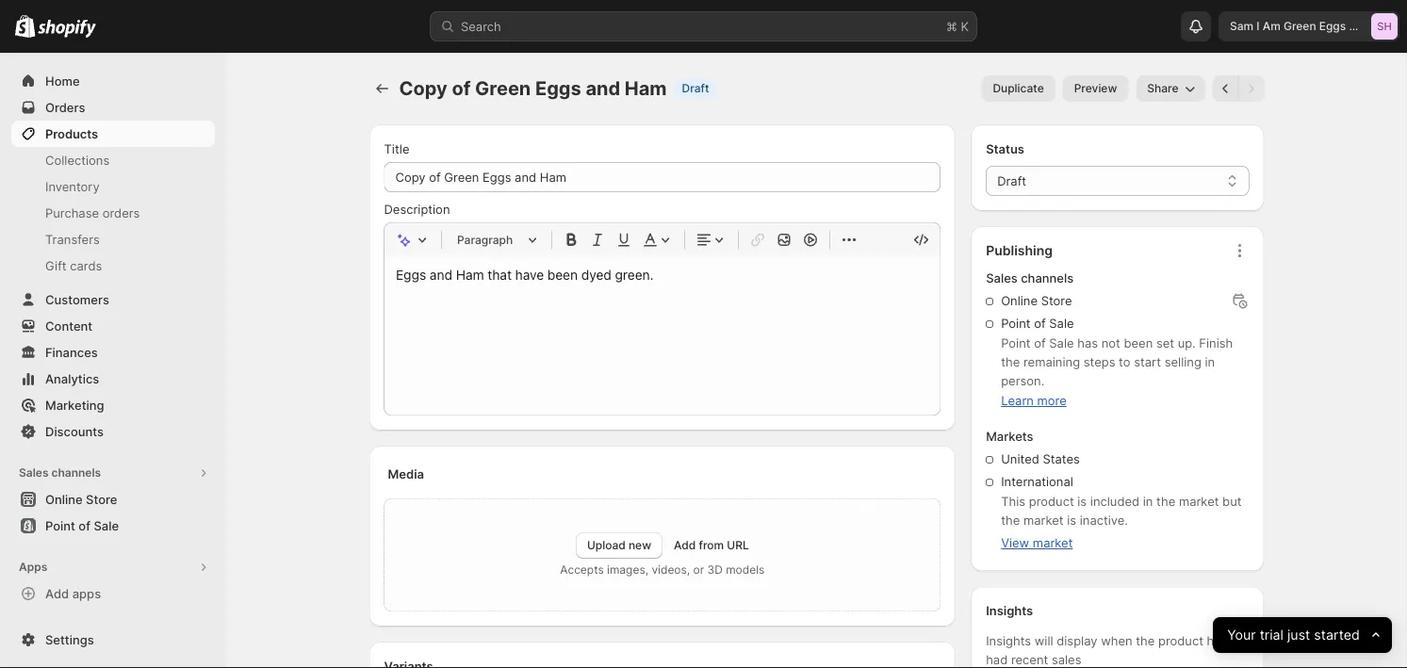 Task type: describe. For each thing, give the bounding box(es) containing it.
in inside point of sale has not been set up. finish the remaining steps to start selling in person. learn more
[[1206, 355, 1216, 370]]

discounts link
[[11, 419, 215, 445]]

inventory
[[45, 179, 100, 194]]

description
[[384, 202, 450, 216]]

upload new
[[587, 539, 652, 553]]

3d
[[708, 563, 723, 577]]

of inside point of sale has not been set up. finish the remaining steps to start selling in person. learn more
[[1035, 336, 1046, 351]]

0 vertical spatial sale
[[1050, 316, 1075, 331]]

i
[[1257, 19, 1260, 33]]

not
[[1102, 336, 1121, 351]]

discounts
[[45, 424, 104, 439]]

gift cards
[[45, 258, 102, 273]]

1 horizontal spatial sales channels
[[987, 271, 1074, 286]]

0 horizontal spatial is
[[1068, 513, 1077, 528]]

add apps button
[[11, 581, 215, 607]]

Title text field
[[384, 162, 941, 192]]

your trial just started
[[1228, 628, 1361, 644]]

settings link
[[11, 627, 215, 653]]

more
[[1038, 394, 1067, 408]]

started
[[1315, 628, 1361, 644]]

purchase
[[45, 206, 99, 220]]

0 vertical spatial is
[[1078, 495, 1087, 509]]

0 horizontal spatial green
[[475, 77, 531, 100]]

point of sale inside button
[[45, 519, 119, 533]]

sale inside button
[[94, 519, 119, 533]]

accepts
[[560, 563, 604, 577]]

had
[[987, 653, 1008, 668]]

1 vertical spatial market
[[1024, 513, 1064, 528]]

content link
[[11, 313, 215, 339]]

finances
[[45, 345, 98, 360]]

purchase orders link
[[11, 200, 215, 226]]

publishing
[[987, 243, 1053, 259]]

add from url button
[[674, 539, 749, 553]]

0 vertical spatial point
[[1002, 316, 1031, 331]]

home
[[45, 74, 80, 88]]

point of sale has not been set up. finish the remaining steps to start selling in person. learn more
[[1002, 336, 1234, 408]]

2 vertical spatial market
[[1033, 536, 1073, 551]]

duplicate button
[[982, 75, 1056, 102]]

online store button
[[0, 487, 226, 513]]

⌘ k
[[947, 19, 969, 33]]

copy
[[399, 77, 448, 100]]

add for add from url
[[674, 539, 696, 553]]

online inside "link"
[[45, 492, 83, 507]]

apps
[[72, 587, 101, 601]]

international
[[1002, 475, 1074, 489]]

will
[[1035, 634, 1054, 649]]

⌘
[[947, 19, 958, 33]]

upload
[[587, 539, 626, 553]]

status
[[987, 141, 1025, 156]]

gift cards link
[[11, 253, 215, 279]]

preview
[[1075, 82, 1118, 95]]

finances link
[[11, 339, 215, 366]]

home link
[[11, 68, 215, 94]]

this product is included in the market but the market is inactive. view market
[[1002, 495, 1242, 551]]

title
[[384, 141, 410, 156]]

insights for insights will display when the product has had recent sales
[[987, 634, 1032, 649]]

states
[[1043, 452, 1080, 467]]

gift
[[45, 258, 67, 273]]

products link
[[11, 121, 215, 147]]

k
[[961, 19, 969, 33]]

from
[[699, 539, 724, 553]]

transfers
[[45, 232, 100, 247]]

next image
[[1242, 79, 1261, 98]]

channels inside button
[[51, 466, 101, 480]]

start
[[1135, 355, 1162, 370]]

0 vertical spatial and
[[1350, 19, 1370, 33]]

1 horizontal spatial eggs
[[1320, 19, 1347, 33]]

included
[[1091, 495, 1140, 509]]

marketing link
[[11, 392, 215, 419]]

customers link
[[11, 287, 215, 313]]

inactive.
[[1080, 513, 1129, 528]]

online store inside "link"
[[45, 492, 117, 507]]

sales inside button
[[19, 466, 49, 480]]

collections
[[45, 153, 110, 167]]

the inside point of sale has not been set up. finish the remaining steps to start selling in person. learn more
[[1002, 355, 1021, 370]]

0 vertical spatial market
[[1180, 495, 1220, 509]]

markets
[[987, 430, 1034, 444]]

new
[[629, 539, 652, 553]]

person.
[[1002, 374, 1045, 389]]

share
[[1148, 82, 1179, 95]]

shopify image
[[38, 19, 96, 38]]

remaining
[[1024, 355, 1081, 370]]

has inside insights will display when the product has had recent sales
[[1208, 634, 1228, 649]]

united states
[[1002, 452, 1080, 467]]

steps
[[1084, 355, 1116, 370]]

images,
[[607, 563, 649, 577]]

sales channels inside button
[[19, 466, 101, 480]]

orders
[[45, 100, 85, 115]]

orders
[[103, 206, 140, 220]]

learn more link
[[1002, 394, 1067, 408]]

customers
[[45, 292, 109, 307]]



Task type: locate. For each thing, give the bounding box(es) containing it.
add left apps
[[45, 587, 69, 601]]

0 horizontal spatial draft
[[682, 82, 710, 95]]

1 vertical spatial point of sale
[[45, 519, 119, 533]]

has up steps
[[1078, 336, 1099, 351]]

1 horizontal spatial store
[[1042, 294, 1073, 308]]

accepts images, videos, or 3d models
[[560, 563, 765, 577]]

view market link
[[1002, 534, 1073, 553]]

1 vertical spatial draft
[[998, 174, 1027, 188]]

1 horizontal spatial draft
[[998, 174, 1027, 188]]

is left inactive.
[[1068, 513, 1077, 528]]

1 horizontal spatial has
[[1208, 634, 1228, 649]]

online store down sales channels button
[[45, 492, 117, 507]]

0 horizontal spatial eggs
[[536, 77, 582, 100]]

0 horizontal spatial sales channels
[[19, 466, 101, 480]]

analytics link
[[11, 366, 215, 392]]

channels down publishing
[[1021, 271, 1074, 286]]

1 horizontal spatial online
[[1002, 294, 1038, 308]]

when
[[1102, 634, 1133, 649]]

point inside point of sale link
[[45, 519, 75, 533]]

and
[[1350, 19, 1370, 33], [586, 77, 621, 100]]

1 vertical spatial point
[[1002, 336, 1031, 351]]

point of sale
[[1002, 316, 1075, 331], [45, 519, 119, 533]]

2 vertical spatial sale
[[94, 519, 119, 533]]

add
[[674, 539, 696, 553], [45, 587, 69, 601]]

sales channels
[[987, 271, 1074, 286], [19, 466, 101, 480]]

upload new button
[[576, 533, 663, 559]]

0 horizontal spatial product
[[1029, 495, 1075, 509]]

1 vertical spatial online
[[45, 492, 83, 507]]

0 vertical spatial product
[[1029, 495, 1075, 509]]

product inside insights will display when the product has had recent sales
[[1159, 634, 1204, 649]]

store inside "link"
[[86, 492, 117, 507]]

in
[[1206, 355, 1216, 370], [1144, 495, 1154, 509]]

0 vertical spatial has
[[1078, 336, 1099, 351]]

but
[[1223, 495, 1242, 509]]

1 horizontal spatial and
[[1350, 19, 1370, 33]]

online down publishing
[[1002, 294, 1038, 308]]

online store down publishing
[[1002, 294, 1073, 308]]

0 horizontal spatial channels
[[51, 466, 101, 480]]

1 vertical spatial has
[[1208, 634, 1228, 649]]

point of sale down online store button
[[45, 519, 119, 533]]

0 horizontal spatial sales
[[19, 466, 49, 480]]

0 horizontal spatial point of sale
[[45, 519, 119, 533]]

0 vertical spatial green
[[1284, 19, 1317, 33]]

the right included
[[1157, 495, 1176, 509]]

recent
[[1012, 653, 1049, 668]]

collections link
[[11, 147, 215, 174]]

2 insights from the top
[[987, 634, 1032, 649]]

1 vertical spatial sales channels
[[19, 466, 101, 480]]

has
[[1078, 336, 1099, 351], [1208, 634, 1228, 649]]

sales down discounts at the left of page
[[19, 466, 49, 480]]

0 vertical spatial point of sale
[[1002, 316, 1075, 331]]

1 horizontal spatial sales
[[987, 271, 1018, 286]]

point up apps
[[45, 519, 75, 533]]

am
[[1263, 19, 1281, 33]]

0 vertical spatial draft
[[682, 82, 710, 95]]

sales channels down discounts at the left of page
[[19, 466, 101, 480]]

1 vertical spatial online store
[[45, 492, 117, 507]]

sales
[[1052, 653, 1082, 668]]

view
[[1002, 536, 1030, 551]]

0 vertical spatial ham
[[1373, 19, 1398, 33]]

online store link
[[11, 487, 215, 513]]

analytics
[[45, 372, 99, 386]]

0 vertical spatial online
[[1002, 294, 1038, 308]]

0 vertical spatial sales
[[987, 271, 1018, 286]]

preview button
[[1063, 75, 1129, 102]]

sam
[[1231, 19, 1254, 33]]

sales
[[987, 271, 1018, 286], [19, 466, 49, 480]]

videos,
[[652, 563, 690, 577]]

finish
[[1200, 336, 1234, 351]]

the down "this"
[[1002, 513, 1021, 528]]

the
[[1002, 355, 1021, 370], [1157, 495, 1176, 509], [1002, 513, 1021, 528], [1136, 634, 1155, 649]]

0 vertical spatial store
[[1042, 294, 1073, 308]]

1 insights from the top
[[987, 604, 1034, 619]]

2 vertical spatial point
[[45, 519, 75, 533]]

1 horizontal spatial ham
[[1373, 19, 1398, 33]]

point of sale button
[[0, 513, 226, 539]]

market up view market link
[[1024, 513, 1064, 528]]

inventory link
[[11, 174, 215, 200]]

up.
[[1178, 336, 1196, 351]]

product left 'your'
[[1159, 634, 1204, 649]]

united
[[1002, 452, 1040, 467]]

learn
[[1002, 394, 1034, 408]]

add left from
[[674, 539, 696, 553]]

1 horizontal spatial product
[[1159, 634, 1204, 649]]

1 vertical spatial insights
[[987, 634, 1032, 649]]

1 horizontal spatial channels
[[1021, 271, 1074, 286]]

market left but
[[1180, 495, 1220, 509]]

trial
[[1260, 628, 1284, 644]]

1 horizontal spatial green
[[1284, 19, 1317, 33]]

0 horizontal spatial in
[[1144, 495, 1154, 509]]

transfers link
[[11, 226, 215, 253]]

0 horizontal spatial add
[[45, 587, 69, 601]]

green down search
[[475, 77, 531, 100]]

insights will display when the product has had recent sales
[[987, 634, 1228, 668]]

selling
[[1165, 355, 1202, 370]]

paragraph button
[[450, 229, 544, 251]]

insights
[[987, 604, 1034, 619], [987, 634, 1032, 649]]

add for add apps
[[45, 587, 69, 601]]

point
[[1002, 316, 1031, 331], [1002, 336, 1031, 351], [45, 519, 75, 533]]

the inside insights will display when the product has had recent sales
[[1136, 634, 1155, 649]]

settings
[[45, 633, 94, 647]]

copy of green eggs and ham
[[399, 77, 667, 100]]

is up inactive.
[[1078, 495, 1087, 509]]

store up remaining
[[1042, 294, 1073, 308]]

product
[[1029, 495, 1075, 509], [1159, 634, 1204, 649]]

in down finish
[[1206, 355, 1216, 370]]

0 vertical spatial online store
[[1002, 294, 1073, 308]]

sam i am green eggs and ham image
[[1372, 13, 1398, 40]]

has inside point of sale has not been set up. finish the remaining steps to start selling in person. learn more
[[1078, 336, 1099, 351]]

0 vertical spatial insights
[[987, 604, 1034, 619]]

apps button
[[11, 554, 215, 581]]

of inside button
[[79, 519, 90, 533]]

insights for insights
[[987, 604, 1034, 619]]

has left trial
[[1208, 634, 1228, 649]]

0 horizontal spatial ham
[[625, 77, 667, 100]]

0 vertical spatial add
[[674, 539, 696, 553]]

to
[[1119, 355, 1131, 370]]

add inside button
[[45, 587, 69, 601]]

the right when
[[1136, 634, 1155, 649]]

sales channels button
[[11, 460, 215, 487]]

shopify image
[[15, 15, 35, 37]]

just
[[1288, 628, 1311, 644]]

sales channels down publishing
[[987, 271, 1074, 286]]

1 horizontal spatial add
[[674, 539, 696, 553]]

ham
[[1373, 19, 1398, 33], [625, 77, 667, 100]]

set
[[1157, 336, 1175, 351]]

1 horizontal spatial is
[[1078, 495, 1087, 509]]

display
[[1057, 634, 1098, 649]]

1 vertical spatial product
[[1159, 634, 1204, 649]]

sam i am green eggs and ham
[[1231, 19, 1398, 33]]

this
[[1002, 495, 1026, 509]]

1 vertical spatial green
[[475, 77, 531, 100]]

green right the am
[[1284, 19, 1317, 33]]

channels down discounts at the left of page
[[51, 466, 101, 480]]

0 horizontal spatial online store
[[45, 492, 117, 507]]

media
[[388, 467, 424, 481]]

green
[[1284, 19, 1317, 33], [475, 77, 531, 100]]

point of sale up remaining
[[1002, 316, 1075, 331]]

sale inside point of sale has not been set up. finish the remaining steps to start selling in person. learn more
[[1050, 336, 1075, 351]]

point up remaining
[[1002, 316, 1031, 331]]

product down international
[[1029, 495, 1075, 509]]

0 vertical spatial channels
[[1021, 271, 1074, 286]]

your trial just started button
[[1213, 618, 1393, 653]]

channels
[[1021, 271, 1074, 286], [51, 466, 101, 480]]

1 vertical spatial channels
[[51, 466, 101, 480]]

1 horizontal spatial online store
[[1002, 294, 1073, 308]]

1 vertical spatial ham
[[625, 77, 667, 100]]

add from url
[[674, 539, 749, 553]]

content
[[45, 319, 93, 333]]

0 horizontal spatial online
[[45, 492, 83, 507]]

draft for status
[[998, 174, 1027, 188]]

your
[[1228, 628, 1257, 644]]

1 horizontal spatial point of sale
[[1002, 316, 1075, 331]]

1 vertical spatial store
[[86, 492, 117, 507]]

1 vertical spatial sale
[[1050, 336, 1075, 351]]

0 vertical spatial eggs
[[1320, 19, 1347, 33]]

search
[[461, 19, 501, 33]]

1 vertical spatial eggs
[[536, 77, 582, 100]]

product inside the this product is included in the market but the market is inactive. view market
[[1029, 495, 1075, 509]]

sales down publishing
[[987, 271, 1018, 286]]

point up person.
[[1002, 336, 1031, 351]]

duplicate
[[993, 82, 1045, 95]]

1 horizontal spatial in
[[1206, 355, 1216, 370]]

in right included
[[1144, 495, 1154, 509]]

1 vertical spatial sales
[[19, 466, 49, 480]]

market
[[1180, 495, 1220, 509], [1024, 513, 1064, 528], [1033, 536, 1073, 551]]

0 vertical spatial sales channels
[[987, 271, 1074, 286]]

1 vertical spatial in
[[1144, 495, 1154, 509]]

0 horizontal spatial and
[[586, 77, 621, 100]]

point of sale link
[[11, 513, 215, 539]]

draft for copy of green eggs and ham
[[682, 82, 710, 95]]

purchase orders
[[45, 206, 140, 220]]

share button
[[1137, 75, 1206, 102]]

online down sales channels button
[[45, 492, 83, 507]]

0 horizontal spatial has
[[1078, 336, 1099, 351]]

1 vertical spatial and
[[586, 77, 621, 100]]

been
[[1124, 336, 1153, 351]]

apps
[[19, 561, 47, 574]]

0 horizontal spatial store
[[86, 492, 117, 507]]

1 vertical spatial is
[[1068, 513, 1077, 528]]

paragraph
[[457, 233, 513, 247]]

sale
[[1050, 316, 1075, 331], [1050, 336, 1075, 351], [94, 519, 119, 533]]

in inside the this product is included in the market but the market is inactive. view market
[[1144, 495, 1154, 509]]

point inside point of sale has not been set up. finish the remaining steps to start selling in person. learn more
[[1002, 336, 1031, 351]]

add apps
[[45, 587, 101, 601]]

insights inside insights will display when the product has had recent sales
[[987, 634, 1032, 649]]

1 vertical spatial add
[[45, 587, 69, 601]]

or
[[694, 563, 705, 577]]

products
[[45, 126, 98, 141]]

0 vertical spatial in
[[1206, 355, 1216, 370]]

store down sales channels button
[[86, 492, 117, 507]]

market right view
[[1033, 536, 1073, 551]]

the up person.
[[1002, 355, 1021, 370]]



Task type: vqa. For each thing, say whether or not it's contained in the screenshot.
Insights insights
yes



